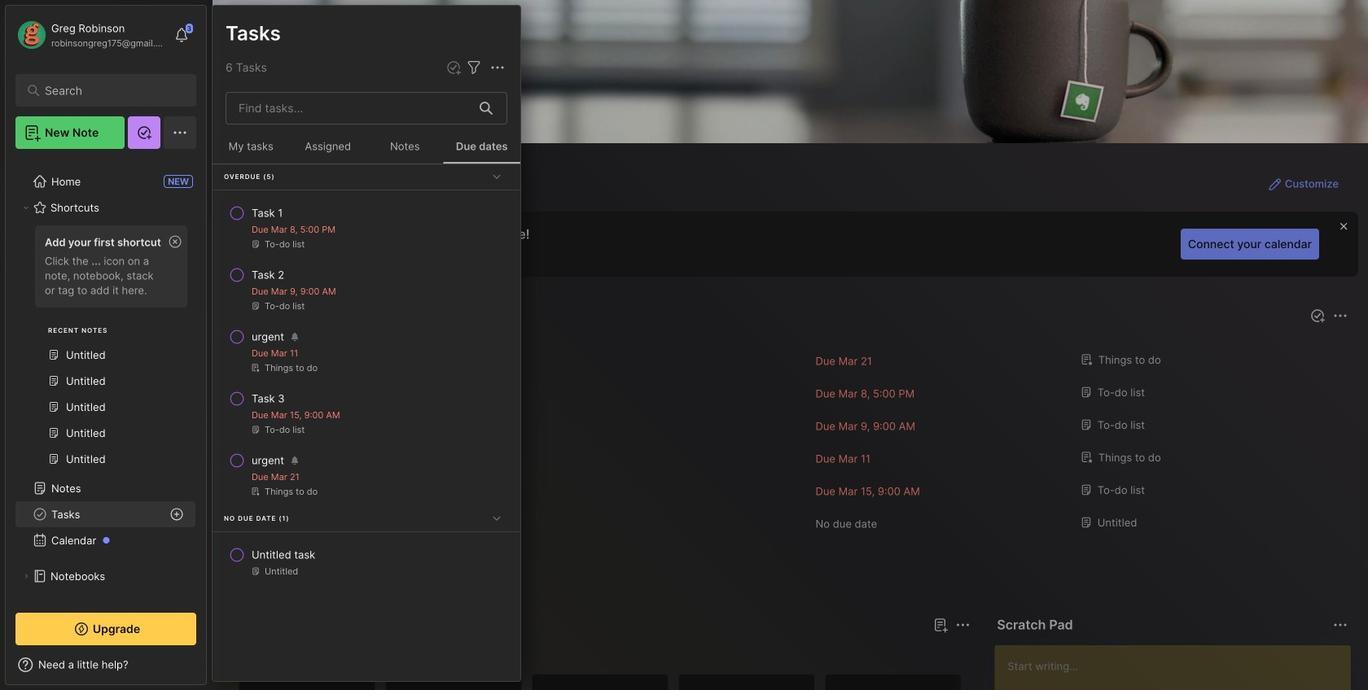 Task type: vqa. For each thing, say whether or not it's contained in the screenshot.
"group" in the the "Main" element
yes



Task type: locate. For each thing, give the bounding box(es) containing it.
3 row from the top
[[219, 322, 514, 381]]

urgent 4 cell
[[252, 453, 284, 469]]

row
[[219, 199, 514, 257], [219, 261, 514, 319], [219, 322, 514, 381], [219, 384, 514, 443], [219, 446, 514, 505], [219, 541, 514, 585]]

More actions and view options field
[[484, 58, 507, 78]]

task 2 1 cell
[[252, 267, 284, 283]]

collapse 05_nodate image
[[489, 510, 505, 527]]

row group
[[213, 165, 520, 599], [239, 345, 1352, 541], [239, 674, 1368, 691]]

tab
[[296, 645, 362, 665]]

Account field
[[15, 19, 166, 51]]

untitled task 0 cell
[[252, 547, 315, 564]]

1 horizontal spatial new task image
[[1309, 308, 1326, 324]]

0 horizontal spatial new task image
[[445, 59, 462, 76]]

tree
[[6, 159, 206, 678]]

none search field inside main element
[[45, 81, 175, 100]]

group
[[15, 221, 195, 482]]

Search text field
[[45, 83, 175, 99]]

Filter tasks field
[[464, 58, 484, 78]]

None search field
[[45, 81, 175, 100]]

WHAT'S NEW field
[[6, 652, 206, 678]]

1 vertical spatial new task image
[[1309, 308, 1326, 324]]

group inside main element
[[15, 221, 195, 482]]

1 row from the top
[[219, 199, 514, 257]]

new task image
[[445, 59, 462, 76], [1309, 308, 1326, 324]]

Find tasks… text field
[[229, 95, 470, 122]]

click to collapse image
[[206, 660, 218, 680]]

collapse 00_overdue image
[[489, 168, 505, 185]]

5 row from the top
[[219, 446, 514, 505]]



Task type: describe. For each thing, give the bounding box(es) containing it.
expand notebooks image
[[21, 572, 31, 581]]

4 row from the top
[[219, 384, 514, 443]]

6 row from the top
[[219, 541, 514, 585]]

0 vertical spatial new task image
[[445, 59, 462, 76]]

Start writing… text field
[[1008, 646, 1350, 691]]

more actions and view options image
[[488, 58, 507, 78]]

filter tasks image
[[464, 58, 484, 78]]

urgent 2 cell
[[252, 329, 284, 345]]

task 1 0 cell
[[252, 205, 283, 222]]

main element
[[0, 0, 212, 691]]

tree inside main element
[[6, 159, 206, 678]]

2 row from the top
[[219, 261, 514, 319]]

task 3 3 cell
[[252, 391, 285, 407]]



